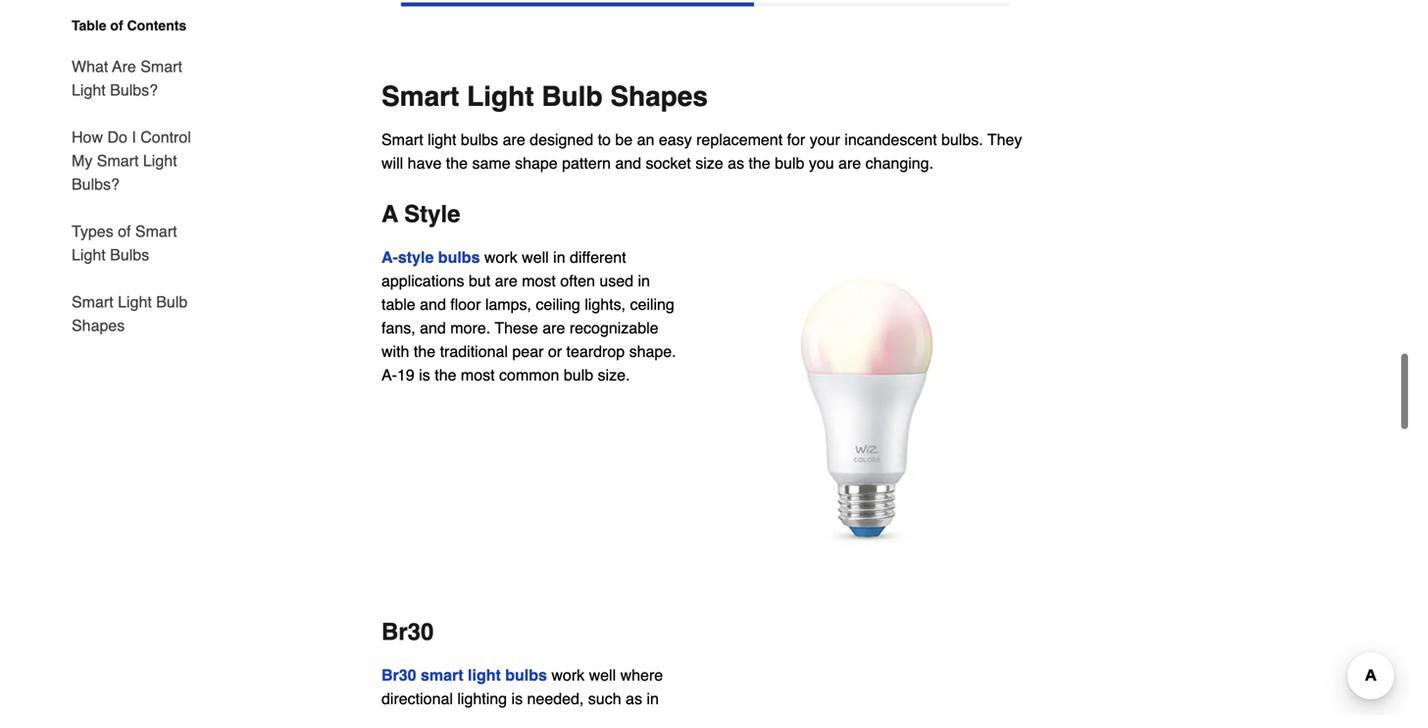 Task type: locate. For each thing, give the bounding box(es) containing it.
a- inside work well in different applications but are most often used in table and floor lamps, ceiling lights, ceiling fans, and more. these are recognizable with the traditional pear or teardrop shape. a-19 is the most common bulb size.
[[382, 366, 397, 384]]

easy
[[659, 131, 692, 149]]

1 horizontal spatial bulb
[[775, 154, 805, 172]]

bulb inside smart light bulbs are designed to be an easy replacement for your incandescent bulbs. they will have the same shape pattern and socket size as the bulb you are changing.
[[775, 154, 805, 172]]

bulb down teardrop
[[564, 366, 594, 384]]

in inside work well where directional lighting is needed, such as in recessed lights. these bulbs provide
[[647, 690, 659, 708]]

and down be
[[615, 154, 642, 172]]

are
[[503, 131, 525, 149], [839, 154, 861, 172], [495, 272, 518, 290], [543, 319, 565, 337]]

is right lighting
[[512, 690, 523, 708]]

work inside work well in different applications but are most often used in table and floor lamps, ceiling lights, ceiling fans, and more. these are recognizable with the traditional pear or teardrop shape. a-19 is the most common bulb size.
[[484, 248, 518, 266]]

most
[[522, 272, 556, 290], [461, 366, 495, 384]]

bulbs
[[461, 131, 498, 149], [438, 248, 480, 266], [505, 666, 547, 684], [543, 713, 580, 715]]

0 vertical spatial is
[[419, 366, 430, 384]]

0 horizontal spatial smart light bulb shapes
[[72, 293, 188, 334]]

of
[[110, 18, 123, 33], [118, 222, 131, 240]]

1 vertical spatial most
[[461, 366, 495, 384]]

bulbs? inside "how do i control my smart light bulbs?"
[[72, 175, 120, 193]]

light inside types of smart light bulbs
[[72, 246, 106, 264]]

bulbs? inside what are smart light bulbs?
[[110, 81, 158, 99]]

light down types
[[72, 246, 106, 264]]

0 vertical spatial smart light bulb shapes
[[382, 81, 708, 112]]

0 horizontal spatial ceiling
[[536, 295, 580, 313]]

bulb
[[542, 81, 603, 112], [156, 293, 188, 311]]

have
[[408, 154, 442, 172]]

1 vertical spatial shapes
[[72, 316, 125, 334]]

common
[[499, 366, 559, 384]]

0 vertical spatial and
[[615, 154, 642, 172]]

0 horizontal spatial bulb
[[156, 293, 188, 311]]

ceiling down used
[[630, 295, 675, 313]]

light inside "how do i control my smart light bulbs?"
[[143, 152, 177, 170]]

a-style bulbs link
[[382, 248, 480, 266]]

of inside types of smart light bulbs
[[118, 222, 131, 240]]

bulbs?
[[110, 81, 158, 99], [72, 175, 120, 193]]

a- up applications
[[382, 248, 398, 266]]

1 vertical spatial of
[[118, 222, 131, 240]]

1 vertical spatial light
[[468, 666, 501, 684]]

bulb up designed
[[542, 81, 603, 112]]

how do i control my smart light bulbs? link
[[72, 114, 203, 208]]

work for needed,
[[552, 666, 585, 684]]

smart
[[141, 57, 182, 76], [382, 81, 459, 112], [382, 131, 423, 149], [97, 152, 139, 170], [135, 222, 177, 240], [72, 293, 113, 311]]

in
[[553, 248, 566, 266], [638, 272, 650, 290], [647, 690, 659, 708]]

more.
[[450, 319, 491, 337]]

light up lighting
[[468, 666, 501, 684]]

types of smart light bulbs link
[[72, 208, 203, 279]]

bulb down types of smart light bulbs link
[[156, 293, 188, 311]]

are right the you
[[839, 154, 861, 172]]

but
[[469, 272, 491, 290]]

1 horizontal spatial as
[[728, 154, 744, 172]]

work for are
[[484, 248, 518, 266]]

is inside work well where directional lighting is needed, such as in recessed lights. these bulbs provide
[[512, 690, 523, 708]]

work inside work well where directional lighting is needed, such as in recessed lights. these bulbs provide
[[552, 666, 585, 684]]

bulbs inside smart light bulbs are designed to be an easy replacement for your incandescent bulbs. they will have the same shape pattern and socket size as the bulb you are changing.
[[461, 131, 498, 149]]

light down control
[[143, 152, 177, 170]]

0 vertical spatial these
[[495, 319, 538, 337]]

smart
[[421, 666, 464, 684]]

19
[[397, 366, 415, 384]]

light down what
[[72, 81, 106, 99]]

1 vertical spatial br30
[[382, 666, 416, 684]]

0 vertical spatial as
[[728, 154, 744, 172]]

0 vertical spatial shapes
[[610, 81, 708, 112]]

1 vertical spatial bulb
[[564, 366, 594, 384]]

ceiling down often
[[536, 295, 580, 313]]

lamps,
[[485, 295, 532, 313]]

bulbs inside work well where directional lighting is needed, such as in recessed lights. these bulbs provide
[[543, 713, 580, 715]]

smart light bulb shapes up designed
[[382, 81, 708, 112]]

shapes inside smart light bulb shapes
[[72, 316, 125, 334]]

in up often
[[553, 248, 566, 266]]

smart up the will
[[382, 131, 423, 149]]

most down traditional
[[461, 366, 495, 384]]

1 horizontal spatial work
[[552, 666, 585, 684]]

table
[[72, 18, 106, 33]]

traditional
[[440, 342, 508, 361]]

where
[[620, 666, 663, 684]]

2 these from the top
[[495, 713, 538, 715]]

light down bulbs
[[118, 293, 152, 311]]

bulbs down the needed,
[[543, 713, 580, 715]]

smart right are
[[141, 57, 182, 76]]

most up lamps,
[[522, 272, 556, 290]]

i
[[132, 128, 136, 146]]

0 horizontal spatial well
[[522, 248, 549, 266]]

smart up bulbs
[[135, 222, 177, 240]]

be
[[615, 131, 633, 149]]

of right table at the top left of page
[[110, 18, 123, 33]]

2 ceiling from the left
[[630, 295, 675, 313]]

to
[[598, 131, 611, 149]]

are up or
[[543, 319, 565, 337]]

light
[[72, 81, 106, 99], [467, 81, 534, 112], [143, 152, 177, 170], [72, 246, 106, 264], [118, 293, 152, 311]]

is
[[419, 366, 430, 384], [512, 690, 523, 708]]

fans,
[[382, 319, 416, 337]]

0 horizontal spatial light
[[428, 131, 457, 149]]

applications
[[382, 272, 464, 290]]

bulb down for at right
[[775, 154, 805, 172]]

well up lamps,
[[522, 248, 549, 266]]

pattern
[[562, 154, 611, 172]]

1 a- from the top
[[382, 248, 398, 266]]

and down applications
[[420, 295, 446, 313]]

in right used
[[638, 272, 650, 290]]

1 horizontal spatial smart light bulb shapes
[[382, 81, 708, 112]]

light inside smart light bulbs are designed to be an easy replacement for your incandescent bulbs. they will have the same shape pattern and socket size as the bulb you are changing.
[[428, 131, 457, 149]]

ceiling
[[536, 295, 580, 313], [630, 295, 675, 313]]

style
[[404, 201, 460, 228]]

light up have
[[428, 131, 457, 149]]

0 vertical spatial most
[[522, 272, 556, 290]]

or
[[548, 342, 562, 361]]

well up such
[[589, 666, 616, 684]]

1 horizontal spatial is
[[512, 690, 523, 708]]

0 vertical spatial well
[[522, 248, 549, 266]]

these down lighting
[[495, 713, 538, 715]]

0 vertical spatial of
[[110, 18, 123, 33]]

bulb
[[775, 154, 805, 172], [564, 366, 594, 384]]

these down lamps,
[[495, 319, 538, 337]]

bulbs up same on the top of the page
[[461, 131, 498, 149]]

bulbs? down my
[[72, 175, 120, 193]]

1 vertical spatial bulb
[[156, 293, 188, 311]]

shapes down bulbs
[[72, 316, 125, 334]]

as down where
[[626, 690, 642, 708]]

shapes up an
[[610, 81, 708, 112]]

1 vertical spatial work
[[552, 666, 585, 684]]

0 vertical spatial light
[[428, 131, 457, 149]]

1 vertical spatial well
[[589, 666, 616, 684]]

br30 up directional
[[382, 666, 416, 684]]

1 br30 from the top
[[382, 618, 434, 645]]

well inside work well in different applications but are most often used in table and floor lamps, ceiling lights, ceiling fans, and more. these are recognizable with the traditional pear or teardrop shape. a-19 is the most common bulb size.
[[522, 248, 549, 266]]

1 horizontal spatial ceiling
[[630, 295, 675, 313]]

0 horizontal spatial is
[[419, 366, 430, 384]]

is inside work well in different applications but are most often used in table and floor lamps, ceiling lights, ceiling fans, and more. these are recognizable with the traditional pear or teardrop shape. a-19 is the most common bulb size.
[[419, 366, 430, 384]]

work
[[484, 248, 518, 266], [552, 666, 585, 684]]

2 br30 from the top
[[382, 666, 416, 684]]

1 vertical spatial as
[[626, 690, 642, 708]]

and right fans,
[[420, 319, 446, 337]]

smart light bulb shapes
[[382, 81, 708, 112], [72, 293, 188, 334]]

0 vertical spatial bulb
[[542, 81, 603, 112]]

br30 up the smart
[[382, 618, 434, 645]]

shape
[[515, 154, 558, 172]]

the
[[446, 154, 468, 172], [749, 154, 771, 172], [414, 342, 436, 361], [435, 366, 457, 384]]

0 horizontal spatial work
[[484, 248, 518, 266]]

and
[[615, 154, 642, 172], [420, 295, 446, 313], [420, 319, 446, 337]]

0 vertical spatial bulbs?
[[110, 81, 158, 99]]

smart light bulb shapes down bulbs
[[72, 293, 188, 334]]

of up bulbs
[[118, 222, 131, 240]]

shapes
[[610, 81, 708, 112], [72, 316, 125, 334]]

in down where
[[647, 690, 659, 708]]

as down replacement
[[728, 154, 744, 172]]

as
[[728, 154, 744, 172], [626, 690, 642, 708]]

1 vertical spatial smart light bulb shapes
[[72, 293, 188, 334]]

0 vertical spatial bulb
[[775, 154, 805, 172]]

well inside work well where directional lighting is needed, such as in recessed lights. these bulbs provide
[[589, 666, 616, 684]]

same
[[472, 154, 511, 172]]

recognizable
[[570, 319, 659, 337]]

these
[[495, 319, 538, 337], [495, 713, 538, 715]]

work up the needed,
[[552, 666, 585, 684]]

light
[[428, 131, 457, 149], [468, 666, 501, 684]]

1 horizontal spatial bulb
[[542, 81, 603, 112]]

br30 smart light bulbs
[[382, 666, 547, 684]]

br30
[[382, 618, 434, 645], [382, 666, 416, 684]]

1 vertical spatial bulbs?
[[72, 175, 120, 193]]

work up but at the left
[[484, 248, 518, 266]]

1 horizontal spatial well
[[589, 666, 616, 684]]

1 horizontal spatial light
[[468, 666, 501, 684]]

0 vertical spatial in
[[553, 248, 566, 266]]

0 horizontal spatial as
[[626, 690, 642, 708]]

smart down do
[[97, 152, 139, 170]]

scrollbar
[[401, 3, 754, 6]]

2 vertical spatial in
[[647, 690, 659, 708]]

0 vertical spatial br30
[[382, 618, 434, 645]]

lights,
[[585, 295, 626, 313]]

2 a- from the top
[[382, 366, 397, 384]]

1 vertical spatial in
[[638, 272, 650, 290]]

1 horizontal spatial shapes
[[610, 81, 708, 112]]

is right 19
[[419, 366, 430, 384]]

0 vertical spatial a-
[[382, 248, 398, 266]]

smart down bulbs
[[72, 293, 113, 311]]

1 vertical spatial a-
[[382, 366, 397, 384]]

well for such
[[589, 666, 616, 684]]

a-
[[382, 248, 398, 266], [382, 366, 397, 384]]

light up same on the top of the page
[[467, 81, 534, 112]]

smart inside smart light bulbs are designed to be an easy replacement for your incandescent bulbs. they will have the same shape pattern and socket size as the bulb you are changing.
[[382, 131, 423, 149]]

recessed
[[382, 713, 445, 715]]

bulbs? down are
[[110, 81, 158, 99]]

1 vertical spatial these
[[495, 713, 538, 715]]

1 horizontal spatial most
[[522, 272, 556, 290]]

0 vertical spatial work
[[484, 248, 518, 266]]

these inside work well where directional lighting is needed, such as in recessed lights. these bulbs provide
[[495, 713, 538, 715]]

smart light bulb shapes inside table of contents element
[[72, 293, 188, 334]]

1 vertical spatial is
[[512, 690, 523, 708]]

0 horizontal spatial shapes
[[72, 316, 125, 334]]

a- down with
[[382, 366, 397, 384]]

a-style bulbs
[[382, 248, 480, 266]]

directional
[[382, 690, 453, 708]]

0 horizontal spatial bulb
[[564, 366, 594, 384]]

bulb inside smart light bulb shapes link
[[156, 293, 188, 311]]

1 these from the top
[[495, 319, 538, 337]]



Task type: describe. For each thing, give the bounding box(es) containing it.
table of contents
[[72, 18, 187, 33]]

socket
[[646, 154, 691, 172]]

how do i control my smart light bulbs?
[[72, 128, 191, 193]]

pear
[[512, 342, 544, 361]]

smart up have
[[382, 81, 459, 112]]

bulbs up the needed,
[[505, 666, 547, 684]]

bulbs up but at the left
[[438, 248, 480, 266]]

your
[[810, 131, 840, 149]]

the right have
[[446, 154, 468, 172]]

what
[[72, 57, 108, 76]]

light inside smart light bulb shapes
[[118, 293, 152, 311]]

often
[[560, 272, 595, 290]]

how
[[72, 128, 103, 146]]

do
[[107, 128, 127, 146]]

lighting
[[457, 690, 507, 708]]

teardrop
[[566, 342, 625, 361]]

replacement
[[696, 131, 783, 149]]

smart inside types of smart light bulbs
[[135, 222, 177, 240]]

what are smart light bulbs? link
[[72, 43, 203, 114]]

smart inside smart light bulb shapes
[[72, 293, 113, 311]]

you
[[809, 154, 834, 172]]

for
[[787, 131, 806, 149]]

table
[[382, 295, 416, 313]]

smart light bulbs are designed to be an easy replacement for your incandescent bulbs. they will have the same shape pattern and socket size as the bulb you are changing.
[[382, 131, 1022, 172]]

an a style smart light bulb. image
[[705, 246, 1029, 569]]

will
[[382, 154, 403, 172]]

different
[[570, 248, 626, 266]]

and inside smart light bulbs are designed to be an easy replacement for your incandescent bulbs. they will have the same shape pattern and socket size as the bulb you are changing.
[[615, 154, 642, 172]]

are up shape
[[503, 131, 525, 149]]

my
[[72, 152, 93, 170]]

work well where directional lighting is needed, such as in recessed lights. these bulbs provide
[[382, 666, 666, 715]]

they
[[988, 131, 1022, 149]]

bulbs.
[[942, 131, 983, 149]]

these inside work well in different applications but are most often used in table and floor lamps, ceiling lights, ceiling fans, and more. these are recognizable with the traditional pear or teardrop shape. a-19 is the most common bulb size.
[[495, 319, 538, 337]]

2 vertical spatial and
[[420, 319, 446, 337]]

size
[[696, 154, 724, 172]]

lights.
[[450, 713, 491, 715]]

a
[[382, 201, 398, 228]]

table of contents element
[[56, 16, 203, 337]]

well for most
[[522, 248, 549, 266]]

types
[[72, 222, 113, 240]]

floor
[[450, 295, 481, 313]]

the down replacement
[[749, 154, 771, 172]]

0 horizontal spatial most
[[461, 366, 495, 384]]

as inside work well where directional lighting is needed, such as in recessed lights. these bulbs provide
[[626, 690, 642, 708]]

as inside smart light bulbs are designed to be an easy replacement for your incandescent bulbs. they will have the same shape pattern and socket size as the bulb you are changing.
[[728, 154, 744, 172]]

incandescent
[[845, 131, 937, 149]]

of for table
[[110, 18, 123, 33]]

shape.
[[629, 342, 676, 361]]

work well in different applications but are most often used in table and floor lamps, ceiling lights, ceiling fans, and more. these are recognizable with the traditional pear or teardrop shape. a-19 is the most common bulb size.
[[382, 248, 676, 384]]

a style
[[382, 201, 460, 228]]

smart inside "how do i control my smart light bulbs?"
[[97, 152, 139, 170]]

types of smart light bulbs
[[72, 222, 177, 264]]

1 ceiling from the left
[[536, 295, 580, 313]]

are up lamps,
[[495, 272, 518, 290]]

style
[[398, 248, 434, 266]]

what are smart light bulbs?
[[72, 57, 182, 99]]

changing.
[[866, 154, 934, 172]]

bulb inside work well in different applications but are most often used in table and floor lamps, ceiling lights, ceiling fans, and more. these are recognizable with the traditional pear or teardrop shape. a-19 is the most common bulb size.
[[564, 366, 594, 384]]

needed,
[[527, 690, 584, 708]]

the right with
[[414, 342, 436, 361]]

designed
[[530, 131, 594, 149]]

an
[[637, 131, 655, 149]]

br30 for br30
[[382, 618, 434, 645]]

contents
[[127, 18, 187, 33]]

the down traditional
[[435, 366, 457, 384]]

of for types
[[118, 222, 131, 240]]

with
[[382, 342, 409, 361]]

smart light bulb shapes link
[[72, 279, 203, 337]]

such
[[588, 690, 621, 708]]

light inside what are smart light bulbs?
[[72, 81, 106, 99]]

are
[[112, 57, 136, 76]]

br30 smart light bulbs link
[[382, 666, 547, 684]]

used
[[600, 272, 634, 290]]

control
[[140, 128, 191, 146]]

1 vertical spatial and
[[420, 295, 446, 313]]

smart inside what are smart light bulbs?
[[141, 57, 182, 76]]

size.
[[598, 366, 630, 384]]

br30 for br30 smart light bulbs
[[382, 666, 416, 684]]

bulbs
[[110, 246, 149, 264]]



Task type: vqa. For each thing, say whether or not it's contained in the screenshot.
Kitchen
no



